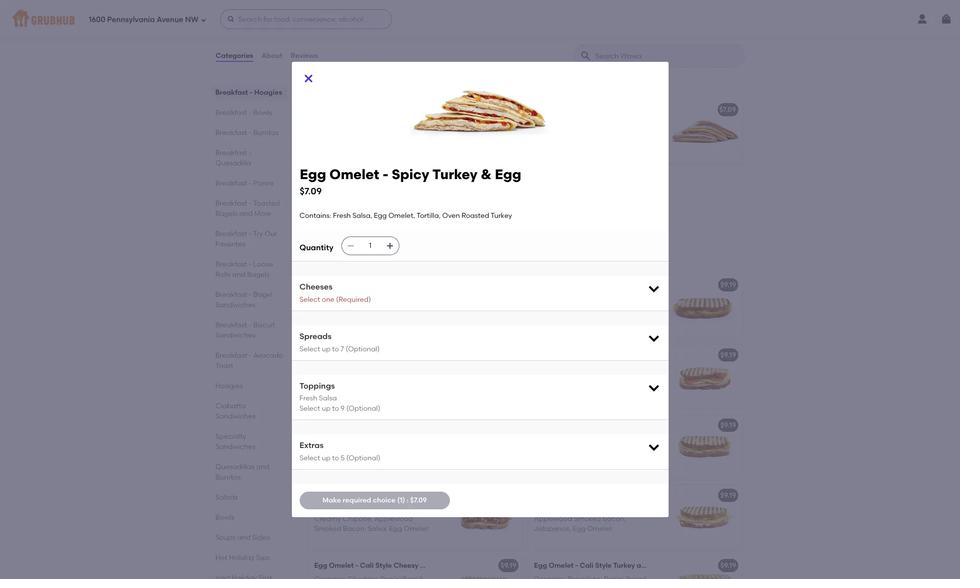 Task type: locate. For each thing, give the bounding box(es) containing it.
tortilla, down spinach,
[[343, 139, 367, 147]]

bread, inside the contains: pepper jack, panini bread, applewood smoked bacon, jalapenos, egg omelet
[[636, 505, 658, 513]]

magnifying glass icon image
[[580, 50, 592, 62]]

1 horizontal spatial pepper
[[568, 505, 592, 513]]

1 vertical spatial breakfast - quesadilla
[[215, 149, 252, 167]]

hot holiday sips tab
[[215, 553, 284, 563]]

egg omelet - ham
[[314, 351, 377, 359]]

breakfast inside breakfast - toasted bagels and more
[[215, 199, 247, 208]]

garlic
[[360, 105, 381, 114], [348, 119, 368, 128]]

up down salsa
[[322, 404, 331, 413]]

svg image
[[386, 242, 394, 250], [647, 381, 661, 395]]

hot holiday sips
[[215, 554, 270, 562]]

up inside spreads select up to 7 (optional)
[[322, 345, 331, 353]]

breakfast up toast
[[215, 352, 247, 360]]

contains: inside contains: garlic aioli, plain cream cheese, spinach, tomato, egg omelet, tortilla, oven roasted turkey
[[314, 119, 346, 128]]

(optional) right '7'
[[346, 345, 380, 353]]

2 vertical spatial up
[[322, 454, 331, 462]]

1 vertical spatial bowls
[[215, 514, 234, 522]]

breakfast inside the breakfast - biscuit sandwiches
[[215, 321, 247, 329]]

one
[[322, 295, 335, 304]]

0 vertical spatial bowls
[[253, 108, 272, 117]]

egg omelet - garlic smoked turkey & egg image
[[449, 99, 523, 163]]

jack, for bacon,
[[594, 505, 612, 513]]

bacon, up egg omelet - cali style turkey and bacon ranch
[[603, 515, 626, 523]]

and inside "tab"
[[237, 534, 250, 542]]

0 vertical spatial oven
[[368, 139, 386, 147]]

applewood
[[360, 281, 399, 289], [394, 294, 432, 303], [375, 515, 413, 523], [534, 515, 573, 523]]

(required)
[[336, 295, 371, 304]]

select down cheeses
[[300, 295, 320, 304]]

ranch
[[675, 561, 697, 570]]

our
[[265, 230, 277, 238]]

1 select from the top
[[300, 295, 320, 304]]

contains: inside button
[[314, 435, 346, 443]]

2 vertical spatial ham
[[360, 351, 377, 359]]

tortilla, down egg omelet - ham & egg
[[611, 119, 635, 128]]

salsa,
[[400, 14, 420, 23], [367, 189, 387, 198], [353, 212, 372, 220], [368, 525, 388, 533]]

2 horizontal spatial roasted
[[462, 212, 490, 220]]

fresh
[[381, 14, 399, 23], [348, 189, 366, 198], [333, 212, 351, 220], [300, 394, 318, 403]]

contains: panini bread, meat, egg omelet for egg omelet - honey smoked turkey image
[[534, 365, 647, 383]]

select
[[300, 295, 320, 304], [300, 345, 320, 353], [300, 404, 320, 413], [300, 454, 320, 462]]

1 horizontal spatial oven
[[368, 139, 386, 147]]

1 horizontal spatial roasted
[[388, 139, 415, 147]]

(optional) right 9
[[347, 404, 381, 413]]

breakfast - panini inside tab
[[215, 179, 274, 188]]

style for cheesy
[[376, 561, 392, 570]]

0 horizontal spatial egg omelet - egg image
[[449, 0, 523, 58]]

1 horizontal spatial breakfast - panini
[[308, 252, 400, 264]]

applewood inside the contains: pepper jack, panini bread, applewood smoked bacon, jalapenos, egg omelet
[[534, 515, 573, 523]]

1 up from the top
[[322, 345, 331, 353]]

sandwiches up the breakfast - biscuit sandwiches
[[215, 301, 255, 309]]

avenue
[[157, 15, 183, 24]]

oven
[[368, 139, 386, 147], [340, 199, 358, 208], [443, 212, 460, 220]]

quesadillas and burritos
[[215, 463, 269, 482]]

1 vertical spatial ham
[[636, 119, 653, 128]]

select down spreads
[[300, 345, 320, 353]]

smoked for bacon
[[401, 281, 428, 289]]

3 select from the top
[[300, 404, 320, 413]]

breakfast - bowls tab
[[215, 108, 284, 118]]

ham for egg
[[360, 351, 377, 359]]

quesadillas
[[215, 463, 254, 471]]

breakfast down breakfast - bagel sandwiches
[[215, 321, 247, 329]]

0 horizontal spatial bowls
[[215, 514, 234, 522]]

breakfast inside breakfast - loose rolls and bagels
[[215, 260, 247, 269]]

0 horizontal spatial breakfast - quesadilla
[[215, 149, 252, 167]]

bagels up favorites
[[215, 210, 238, 218]]

breakfast inside breakfast - bagel sandwiches
[[215, 291, 247, 299]]

select inside cheeses select one (required)
[[300, 295, 320, 304]]

reviews button
[[290, 38, 319, 74]]

main navigation navigation
[[0, 0, 961, 38]]

1 horizontal spatial jack,
[[594, 505, 612, 513]]

$7.09
[[500, 105, 517, 114], [720, 105, 737, 114], [500, 176, 517, 184], [300, 185, 322, 197], [410, 496, 427, 505]]

0 vertical spatial bacon,
[[343, 304, 366, 313]]

panini inside contains: panini bread, egg omelet, sausage patty
[[568, 435, 588, 443]]

avocado
[[253, 352, 283, 360]]

breakfast down breakfast - panini tab
[[215, 199, 247, 208]]

breakfast - panini up breakfast - toasted bagels and more
[[215, 179, 274, 188]]

breakfast down rolls
[[215, 291, 247, 299]]

contains: fresh salsa, egg omelet, tortilla, oven roasted turkey down egg omelet - spicy turkey & egg $7.09
[[300, 212, 512, 220]]

(optional) inside toppings fresh salsa select up to 9 (optional)
[[347, 404, 381, 413]]

1 vertical spatial burritos
[[215, 473, 241, 482]]

contains: cheddar, fresh salsa, egg omelet, tortilla burrito
[[314, 14, 435, 32]]

garlic up "aioli,"
[[360, 105, 381, 114]]

1 vertical spatial garlic
[[348, 119, 368, 128]]

cali left the cheesy
[[360, 561, 374, 570]]

contains: pepper jack, panini bread, creamy chipotle, applewood smoked bacon, salsa, egg omelet
[[314, 505, 438, 533]]

salsa, right cheddar,
[[400, 14, 420, 23]]

meat, for egg omelet - ham image
[[394, 365, 413, 373]]

quesadilla up egg omelet - garlic smoked turkey & egg
[[368, 77, 424, 89]]

oven inside 'contains: fresh salsa, egg omelet, tortilla, oven roasted turkey'
[[340, 199, 358, 208]]

and left sides
[[237, 534, 250, 542]]

fresh up burrito
[[381, 14, 399, 23]]

bowls
[[253, 108, 272, 117], [215, 514, 234, 522]]

breakfast - quesadilla up egg omelet - garlic smoked turkey & egg
[[308, 77, 424, 89]]

egg omelet - ham & egg image
[[669, 99, 743, 163]]

0 horizontal spatial breakfast - panini
[[215, 179, 274, 188]]

2 vertical spatial roasted
[[462, 212, 490, 220]]

sandwiches inside the breakfast - biscuit sandwiches
[[215, 331, 255, 340]]

0 vertical spatial ham
[[580, 105, 596, 114]]

-
[[356, 0, 359, 9], [361, 77, 365, 89], [250, 88, 252, 97], [356, 105, 359, 114], [576, 105, 579, 114], [249, 108, 252, 117], [249, 129, 252, 137], [249, 149, 252, 157], [383, 166, 388, 183], [356, 176, 359, 184], [249, 179, 252, 188], [249, 199, 252, 208], [249, 230, 252, 238], [361, 252, 365, 264], [249, 260, 252, 269], [356, 281, 359, 289], [249, 291, 252, 299], [249, 321, 252, 329], [356, 351, 359, 359], [249, 352, 252, 360], [356, 491, 359, 500], [356, 561, 359, 570], [576, 561, 579, 570]]

2 cali from the left
[[580, 561, 594, 570]]

panini
[[253, 179, 274, 188], [368, 252, 400, 264], [348, 294, 369, 303], [348, 365, 369, 373], [568, 365, 588, 373], [348, 435, 369, 443], [568, 435, 588, 443], [394, 505, 414, 513], [614, 505, 634, 513]]

burritos down 'breakfast - bowls' tab
[[253, 129, 279, 137]]

egg omelet - cali style turkey and bacon ranch image
[[669, 555, 743, 579]]

hoagies up 'breakfast - bowls' tab
[[254, 88, 282, 97]]

1 horizontal spatial quesadilla
[[368, 77, 424, 89]]

breakfast - quesadilla inside tab
[[215, 149, 252, 167]]

jack,
[[374, 505, 392, 513], [594, 505, 612, 513]]

sandwiches
[[215, 301, 255, 309], [215, 331, 255, 340], [215, 412, 255, 421], [215, 443, 255, 451]]

applewood up jalapenos,
[[534, 515, 573, 523]]

0 horizontal spatial burritos
[[215, 473, 241, 482]]

about button
[[261, 38, 283, 74]]

quesadilla up breakfast - panini tab
[[215, 159, 251, 167]]

pepper up jalapenos,
[[568, 505, 592, 513]]

extras select up to 5 (optional)
[[300, 441, 381, 462]]

0 vertical spatial up
[[322, 345, 331, 353]]

salsa, down egg omelet - spicy turkey & egg
[[367, 189, 387, 198]]

select inside spreads select up to 7 (optional)
[[300, 345, 320, 353]]

0 vertical spatial svg image
[[386, 242, 394, 250]]

and
[[239, 210, 253, 218], [232, 271, 245, 279], [256, 463, 269, 471], [237, 534, 250, 542], [444, 561, 457, 570], [637, 561, 650, 570]]

0 vertical spatial (optional)
[[346, 345, 380, 353]]

cheeses
[[300, 282, 333, 292]]

bacon,
[[343, 304, 366, 313], [603, 515, 626, 523], [343, 525, 366, 533]]

egg omelet - applewood smoked bacon
[[314, 281, 451, 289]]

breakfast - quesadilla
[[308, 77, 424, 89], [215, 149, 252, 167]]

1 vertical spatial up
[[322, 404, 331, 413]]

0 horizontal spatial oven
[[340, 199, 358, 208]]

0 vertical spatial contains: fresh salsa, egg omelet, tortilla, oven roasted turkey
[[314, 189, 430, 208]]

egg omelet - spicy bacon image
[[669, 485, 743, 549]]

and left the more at the left of page
[[239, 210, 253, 218]]

egg omelet - ham image
[[449, 344, 523, 408]]

0 horizontal spatial cali
[[360, 561, 374, 570]]

1 horizontal spatial svg image
[[647, 381, 661, 395]]

pepper inside the contains: pepper jack, panini bread, applewood smoked bacon, jalapenos, egg omelet
[[568, 505, 592, 513]]

breakfast - quesadilla tab
[[215, 148, 284, 168]]

and inside 'quesadillas and burritos'
[[256, 463, 269, 471]]

svg image
[[941, 13, 953, 25], [227, 15, 235, 23], [201, 17, 207, 23], [303, 73, 314, 84], [347, 242, 355, 250], [647, 282, 661, 296], [647, 331, 661, 345], [647, 440, 661, 454]]

0 horizontal spatial spicy
[[360, 176, 379, 184]]

breakfast - panini up egg omelet - applewood smoked bacon
[[308, 252, 400, 264]]

bread, inside button
[[370, 435, 392, 443]]

breakfast - try our favorites tab
[[215, 229, 284, 249]]

0 horizontal spatial bagels
[[215, 210, 238, 218]]

panini inside contains: panini bread, meat, egg omelet button
[[348, 435, 369, 443]]

up for extras
[[322, 454, 331, 462]]

7
[[341, 345, 344, 353]]

1 horizontal spatial bowls
[[253, 108, 272, 117]]

contains: panini bread, meat, egg omelet button
[[309, 415, 523, 478]]

bacon, inside contains: pepper jack, panini bread, creamy chipotle, applewood smoked bacon, salsa, egg omelet
[[343, 525, 366, 533]]

holiday
[[229, 554, 254, 562]]

1 horizontal spatial cali
[[580, 561, 594, 570]]

breakfast up rolls
[[215, 260, 247, 269]]

breakfast - avocado toast tab
[[215, 351, 284, 371]]

contains: panini bread, meat, egg omelet for egg omelet - ham image
[[314, 365, 427, 383]]

breakfast - loose rolls and bagels tab
[[215, 259, 284, 280]]

breakfast - burritos tab
[[215, 128, 284, 138]]

spicy down tomato,
[[392, 166, 429, 183]]

cheesy
[[394, 561, 419, 570]]

omelet
[[329, 0, 354, 9], [329, 105, 354, 114], [549, 105, 574, 114], [329, 166, 379, 183], [329, 176, 354, 184], [329, 281, 354, 289], [383, 304, 408, 313], [329, 351, 354, 359], [314, 375, 339, 383], [534, 375, 559, 383], [314, 445, 339, 453], [329, 491, 354, 500], [404, 525, 429, 533], [588, 525, 613, 533], [329, 561, 354, 570], [549, 561, 574, 570]]

egg inside the contains: pepper jack, panini bread, applewood smoked bacon, jalapenos, egg omelet
[[573, 525, 586, 533]]

egg inside contains: pepper jack, panini bread, creamy chipotle, applewood smoked bacon, salsa, egg omelet
[[390, 525, 402, 533]]

applewood up contains: panini bread, applewood smoked bacon, egg omelet
[[360, 281, 399, 289]]

jack, inside the contains: pepper jack, panini bread, applewood smoked bacon, jalapenos, egg omelet
[[594, 505, 612, 513]]

up left '7'
[[322, 345, 331, 353]]

$9.19 inside button
[[721, 281, 737, 289]]

cali for turkey
[[580, 561, 594, 570]]

egg omelet - applewood smoked bacon image
[[449, 274, 523, 338]]

style left the cheesy
[[376, 561, 392, 570]]

0 horizontal spatial style
[[376, 561, 392, 570]]

(optional) inside spreads select up to 7 (optional)
[[346, 345, 380, 353]]

breakfast - panini
[[215, 179, 274, 188], [308, 252, 400, 264]]

0 horizontal spatial svg image
[[386, 242, 394, 250]]

select down salsa
[[300, 404, 320, 413]]

egg omelet - cali style cheesy turkey and bacon image
[[449, 555, 523, 579]]

1 horizontal spatial egg omelet - egg image
[[669, 274, 743, 338]]

2 vertical spatial to
[[332, 454, 339, 462]]

salads tab
[[215, 492, 284, 503]]

southwest
[[360, 491, 395, 500]]

breakfast down breakfast - bowls
[[215, 129, 247, 137]]

bowls up soups
[[215, 514, 234, 522]]

1 vertical spatial hoagies
[[215, 382, 243, 390]]

1 horizontal spatial ham
[[580, 105, 596, 114]]

0 vertical spatial egg omelet - egg image
[[449, 0, 523, 58]]

breakfast down breakfast - burritos
[[215, 149, 247, 157]]

1 jack, from the left
[[374, 505, 392, 513]]

spreads select up to 7 (optional)
[[300, 332, 380, 353]]

bagels down loose
[[247, 271, 269, 279]]

2 style from the left
[[596, 561, 612, 570]]

0 horizontal spatial jack,
[[374, 505, 392, 513]]

sandwiches down ciabatta
[[215, 412, 255, 421]]

burritos
[[253, 129, 279, 137], [215, 473, 241, 482]]

1 cali from the left
[[360, 561, 374, 570]]

and right rolls
[[232, 271, 245, 279]]

and left ranch
[[637, 561, 650, 570]]

& inside egg omelet - spicy turkey & egg $7.09
[[481, 166, 492, 183]]

breakfast down reviews button
[[308, 77, 358, 89]]

0 vertical spatial to
[[332, 345, 339, 353]]

2 jack, from the left
[[594, 505, 612, 513]]

smoked inside contains: pepper jack, panini bread, creamy chipotle, applewood smoked bacon, salsa, egg omelet
[[314, 525, 342, 533]]

4 select from the top
[[300, 454, 320, 462]]

egg omelet - spicy turkey & egg
[[314, 176, 424, 184]]

2 pepper from the left
[[568, 505, 592, 513]]

0 vertical spatial breakfast - panini
[[215, 179, 274, 188]]

cali for cheesy
[[360, 561, 374, 570]]

smoked inside the contains: pepper jack, panini bread, applewood smoked bacon, jalapenos, egg omelet
[[574, 515, 601, 523]]

breakfast - panini tab
[[215, 178, 284, 189]]

turkey inside contains: garlic aioli, plain cream cheese, spinach, tomato, egg omelet, tortilla, oven roasted turkey
[[417, 139, 438, 147]]

tortilla
[[343, 24, 365, 32]]

fresh inside 'contains: fresh salsa, egg omelet, tortilla, oven roasted turkey'
[[348, 189, 366, 198]]

fresh up quantity
[[333, 212, 351, 220]]

1 pepper from the left
[[348, 505, 372, 513]]

(optional) inside "extras select up to 5 (optional)"
[[347, 454, 381, 462]]

1 horizontal spatial hoagies
[[254, 88, 282, 97]]

bacon
[[430, 281, 451, 289], [428, 491, 449, 500], [459, 561, 480, 570], [652, 561, 674, 570]]

breakfast - toasted bagels and more tab
[[215, 198, 284, 219]]

plain
[[387, 119, 404, 128]]

- inside breakfast - bagel sandwiches
[[249, 291, 252, 299]]

0 horizontal spatial ham
[[360, 351, 377, 359]]

1 vertical spatial quesadilla
[[215, 159, 251, 167]]

omelet inside contains: pepper jack, panini bread, creamy chipotle, applewood smoked bacon, salsa, egg omelet
[[404, 525, 429, 533]]

cali
[[360, 561, 374, 570], [580, 561, 594, 570]]

1 horizontal spatial spicy
[[392, 166, 429, 183]]

bacon, inside the contains: pepper jack, panini bread, applewood smoked bacon, jalapenos, egg omelet
[[603, 515, 626, 523]]

select down 'extras'
[[300, 454, 320, 462]]

and inside breakfast - toasted bagels and more
[[239, 210, 253, 218]]

spicy for egg omelet - spicy turkey & egg $7.09
[[392, 166, 429, 183]]

breakfast inside breakfast - avocado toast
[[215, 352, 247, 360]]

to for spreads
[[332, 345, 339, 353]]

$9.19 for egg omelet - southwest chipotle bacon
[[721, 491, 737, 500]]

spicy inside egg omelet - spicy turkey & egg $7.09
[[392, 166, 429, 183]]

spicy down contains: garlic aioli, plain cream cheese, spinach, tomato, egg omelet, tortilla, oven roasted turkey
[[360, 176, 379, 184]]

1 horizontal spatial bagels
[[247, 271, 269, 279]]

(optional) right 5
[[347, 454, 381, 462]]

2 select from the top
[[300, 345, 320, 353]]

2 horizontal spatial oven
[[443, 212, 460, 220]]

0 horizontal spatial roasted
[[359, 199, 387, 208]]

2 to from the top
[[332, 404, 339, 413]]

$7.09 for contains: fresh salsa, egg omelet, tortilla, oven roasted turkey
[[500, 176, 517, 184]]

egg omelet - cali style cheesy turkey and bacon
[[314, 561, 480, 570]]

1 horizontal spatial style
[[596, 561, 612, 570]]

pepper
[[348, 505, 372, 513], [568, 505, 592, 513]]

tortilla, down egg omelet - spicy turkey & egg $7.09
[[417, 212, 441, 220]]

breakfast up breakfast - toasted bagels and more
[[215, 179, 247, 188]]

up left 5
[[322, 454, 331, 462]]

$9.19 for egg omelet - cali style cheesy turkey and bacon
[[721, 561, 737, 570]]

1 horizontal spatial breakfast - quesadilla
[[308, 77, 424, 89]]

smoked inside contains: panini bread, applewood smoked bacon, egg omelet
[[314, 304, 342, 313]]

roasted
[[388, 139, 415, 147], [359, 199, 387, 208], [462, 212, 490, 220]]

bread, inside contains: panini bread, applewood smoked bacon, egg omelet
[[370, 294, 392, 303]]

0 horizontal spatial pepper
[[348, 505, 372, 513]]

specialty sandwiches
[[215, 433, 255, 451]]

1 horizontal spatial burritos
[[253, 129, 279, 137]]

select inside "extras select up to 5 (optional)"
[[300, 454, 320, 462]]

1 vertical spatial oven
[[340, 199, 358, 208]]

salsa, down chipotle,
[[368, 525, 388, 533]]

quesadillas and burritos tab
[[215, 462, 284, 483]]

- inside breakfast - quesadilla
[[249, 149, 252, 157]]

0 vertical spatial bagels
[[215, 210, 238, 218]]

3 sandwiches from the top
[[215, 412, 255, 421]]

choice
[[373, 496, 396, 505]]

up inside "extras select up to 5 (optional)"
[[322, 454, 331, 462]]

breakfast inside breakfast - try our favorites
[[215, 230, 247, 238]]

contains: inside contains: pepper jack, panini bread, creamy chipotle, applewood smoked bacon, salsa, egg omelet
[[314, 505, 346, 513]]

to left 5
[[332, 454, 339, 462]]

quesadilla
[[368, 77, 424, 89], [215, 159, 251, 167]]

3 up from the top
[[322, 454, 331, 462]]

applewood down egg omelet - applewood smoked bacon
[[394, 294, 432, 303]]

bagels
[[215, 210, 238, 218], [247, 271, 269, 279]]

2 up from the top
[[322, 404, 331, 413]]

1 vertical spatial bacon,
[[603, 515, 626, 523]]

sandwiches up breakfast - avocado toast
[[215, 331, 255, 340]]

hoagies tab
[[215, 381, 284, 391]]

breakfast - biscuit sandwiches tab
[[215, 320, 284, 341]]

to left '7'
[[332, 345, 339, 353]]

hoagies up ciabatta
[[215, 382, 243, 390]]

breakfast - avocado toast
[[215, 352, 283, 370]]

contains: inside 'contains: fresh salsa, egg omelet, tortilla, oven roasted turkey'
[[314, 189, 346, 198]]

- inside egg omelet - spicy turkey & egg $7.09
[[383, 166, 388, 183]]

1 style from the left
[[376, 561, 392, 570]]

panini inside breakfast - panini tab
[[253, 179, 274, 188]]

breakfast up breakfast - burritos
[[215, 108, 247, 117]]

0 vertical spatial roasted
[[388, 139, 415, 147]]

applewood down (1)
[[375, 515, 413, 523]]

(optional) for spreads
[[346, 345, 380, 353]]

soups and sides
[[215, 534, 270, 542]]

roasted inside 'contains: fresh salsa, egg omelet, tortilla, oven roasted turkey'
[[359, 199, 387, 208]]

$9.19 for egg omelet - applewood smoked bacon
[[721, 281, 737, 289]]

1 vertical spatial to
[[332, 404, 339, 413]]

bacon, down (required)
[[343, 304, 366, 313]]

bowls up breakfast - burritos tab
[[253, 108, 272, 117]]

garlic up spinach,
[[348, 119, 368, 128]]

bacon, down chipotle,
[[343, 525, 366, 533]]

0 vertical spatial hoagies
[[254, 88, 282, 97]]

loose
[[253, 260, 273, 269]]

breakfast - try our favorites
[[215, 230, 277, 248]]

ham
[[580, 105, 596, 114], [636, 119, 653, 128], [360, 351, 377, 359]]

cali down the contains: pepper jack, panini bread, applewood smoked bacon, jalapenos, egg omelet
[[580, 561, 594, 570]]

panini inside contains: pepper jack, panini bread, creamy chipotle, applewood smoked bacon, salsa, egg omelet
[[394, 505, 414, 513]]

2 sandwiches from the top
[[215, 331, 255, 340]]

breakfast - quesadilla down breakfast - burritos
[[215, 149, 252, 167]]

2 vertical spatial bacon,
[[343, 525, 366, 533]]

style down the contains: pepper jack, panini bread, applewood smoked bacon, jalapenos, egg omelet
[[596, 561, 612, 570]]

contains: fresh salsa, egg omelet, tortilla, oven roasted turkey down egg omelet - spicy turkey & egg
[[314, 189, 430, 208]]

1 sandwiches from the top
[[215, 301, 255, 309]]

1 to from the top
[[332, 345, 339, 353]]

2 vertical spatial (optional)
[[347, 454, 381, 462]]

0 horizontal spatial quesadilla
[[215, 159, 251, 167]]

breakfast - hoagies tab
[[215, 87, 284, 98]]

up
[[322, 345, 331, 353], [322, 404, 331, 413], [322, 454, 331, 462]]

egg
[[314, 0, 328, 9], [360, 0, 373, 9], [422, 14, 435, 23], [314, 105, 328, 114], [442, 105, 455, 114], [534, 105, 547, 114], [605, 105, 618, 114], [568, 119, 581, 128], [403, 129, 416, 138], [300, 166, 326, 183], [495, 166, 521, 183], [314, 176, 328, 184], [411, 176, 424, 184], [389, 189, 402, 198], [374, 212, 387, 220], [314, 281, 328, 289], [368, 304, 381, 313], [314, 351, 328, 359], [414, 365, 427, 373], [634, 365, 647, 373], [414, 435, 427, 443], [614, 435, 627, 443], [314, 491, 328, 500], [390, 525, 402, 533], [573, 525, 586, 533], [314, 561, 328, 570], [534, 561, 547, 570]]

contains: inside the contains: pepper jack, panini bread, applewood smoked bacon, jalapenos, egg omelet
[[534, 505, 566, 513]]

tortilla,
[[611, 119, 635, 128], [343, 139, 367, 147], [314, 199, 339, 208], [417, 212, 441, 220]]

turkey inside 'contains: fresh salsa, egg omelet, tortilla, oven roasted turkey'
[[389, 199, 410, 208]]

contains: inside contains: panini bread, egg omelet, sausage patty
[[534, 435, 566, 443]]

sausage
[[534, 445, 564, 453]]

1 vertical spatial bagels
[[247, 271, 269, 279]]

and right "quesadillas"
[[256, 463, 269, 471]]

tab
[[215, 573, 284, 579]]

spicy
[[392, 166, 429, 183], [360, 176, 379, 184]]

egg inside contains: garlic aioli, plain cream cheese, spinach, tomato, egg omelet, tortilla, oven roasted turkey
[[403, 129, 416, 138]]

to left 9
[[332, 404, 339, 413]]

omelet,
[[314, 24, 341, 32], [582, 119, 609, 128], [314, 139, 341, 147], [403, 189, 430, 198], [389, 212, 415, 220], [628, 435, 655, 443]]

1 vertical spatial (optional)
[[347, 404, 381, 413]]

0 vertical spatial garlic
[[360, 105, 381, 114]]

fresh down egg omelet - spicy turkey & egg
[[348, 189, 366, 198]]

bagels inside breakfast - loose rolls and bagels
[[247, 271, 269, 279]]

pepper down required
[[348, 505, 372, 513]]

1 vertical spatial roasted
[[359, 199, 387, 208]]

breakfast up breakfast - bowls
[[215, 88, 248, 97]]

contains: pepper jack, panini bread, applewood smoked bacon, jalapenos, egg omelet
[[534, 505, 658, 533]]

breakfast up favorites
[[215, 230, 247, 238]]

egg omelet - egg image
[[449, 0, 523, 58], [669, 274, 743, 338]]

breakfast for 'breakfast - bowls' tab
[[215, 108, 247, 117]]

0 vertical spatial burritos
[[253, 129, 279, 137]]

to inside spreads select up to 7 (optional)
[[332, 345, 339, 353]]

burritos inside 'quesadillas and burritos'
[[215, 473, 241, 482]]

sandwiches down specialty
[[215, 443, 255, 451]]

ciabatta sandwiches tab
[[215, 401, 284, 422]]

pepper inside contains: pepper jack, panini bread, creamy chipotle, applewood smoked bacon, salsa, egg omelet
[[348, 505, 372, 513]]

breakfast - biscuit sandwiches
[[215, 321, 275, 340]]

up for spreads
[[322, 345, 331, 353]]

fresh down toppings
[[300, 394, 318, 403]]

burritos down "quesadillas"
[[215, 473, 241, 482]]

3 to from the top
[[332, 454, 339, 462]]

spicy for egg omelet - spicy turkey & egg
[[360, 176, 379, 184]]



Task type: vqa. For each thing, say whether or not it's contained in the screenshot.
Breakfast - Biscuit Sandwiches
yes



Task type: describe. For each thing, give the bounding box(es) containing it.
fresh inside contains: cheddar, fresh salsa, egg omelet, tortilla burrito
[[381, 14, 399, 23]]

1600 pennsylvania avenue nw
[[89, 15, 199, 24]]

patty
[[565, 445, 583, 453]]

sides
[[252, 534, 270, 542]]

cream
[[405, 119, 429, 128]]

0 vertical spatial quesadilla
[[368, 77, 424, 89]]

select inside toppings fresh salsa select up to 9 (optional)
[[300, 404, 320, 413]]

specialty sandwiches tab
[[215, 432, 284, 452]]

contains: panini bread, egg omelet, sausage patty
[[534, 435, 655, 453]]

to inside toppings fresh salsa select up to 9 (optional)
[[332, 404, 339, 413]]

bagel
[[253, 291, 272, 299]]

2 vertical spatial oven
[[443, 212, 460, 220]]

contains: inside contains: cheddar, fresh salsa, egg omelet, tortilla burrito
[[314, 14, 346, 23]]

toppings
[[300, 381, 335, 391]]

hot
[[215, 554, 227, 562]]

(optional) for extras
[[347, 454, 381, 462]]

egg omelet - garlic smoked turkey & egg
[[314, 105, 455, 114]]

1 vertical spatial contains: fresh salsa, egg omelet, tortilla, oven roasted turkey
[[300, 212, 512, 220]]

egg omelet - southwest chipotle bacon
[[314, 491, 449, 500]]

- inside breakfast - avocado toast
[[249, 352, 252, 360]]

smoked for turkey
[[383, 105, 410, 114]]

breakfast - hoagies
[[215, 88, 282, 97]]

quesadilla inside tab
[[215, 159, 251, 167]]

2 horizontal spatial ham
[[636, 119, 653, 128]]

omelet, inside contains: cheddar, fresh salsa, egg omelet, tortilla burrito
[[314, 24, 341, 32]]

soups and sides tab
[[215, 533, 284, 543]]

meat, for egg omelet - honey smoked turkey image
[[614, 365, 633, 373]]

sandwiches inside breakfast - bagel sandwiches
[[215, 301, 255, 309]]

egg omelet - oven roasted turkey image
[[449, 415, 523, 478]]

Input item quantity number field
[[360, 237, 381, 255]]

egg omelet - egg
[[314, 0, 373, 9]]

$7.09 for contains: garlic aioli, plain cream cheese, spinach, tomato, egg omelet, tortilla, oven roasted turkey
[[500, 105, 517, 114]]

omelet, inside contains: garlic aioli, plain cream cheese, spinach, tomato, egg omelet, tortilla, oven roasted turkey
[[314, 139, 341, 147]]

pepper for smoked
[[568, 505, 592, 513]]

egg inside button
[[414, 435, 427, 443]]

salsa, up input item quantity number field
[[353, 212, 372, 220]]

roasted inside contains: garlic aioli, plain cream cheese, spinach, tomato, egg omelet, tortilla, oven roasted turkey
[[388, 139, 415, 147]]

salads
[[215, 493, 238, 502]]

salsa
[[319, 394, 337, 403]]

egg inside contains: panini bread, egg omelet, sausage patty
[[614, 435, 627, 443]]

1 vertical spatial breakfast - panini
[[308, 252, 400, 264]]

cheeses select one (required)
[[300, 282, 371, 304]]

contains: egg omelet, tortilla, ham
[[534, 119, 653, 128]]

egg inside contains: cheddar, fresh salsa, egg omelet, tortilla burrito
[[422, 14, 435, 23]]

chipotle
[[397, 491, 426, 500]]

omelet inside the contains: pepper jack, panini bread, applewood smoked bacon, jalapenos, egg omelet
[[588, 525, 613, 533]]

burrito
[[367, 24, 389, 32]]

and inside breakfast - loose rolls and bagels
[[232, 271, 245, 279]]

meat, inside button
[[394, 435, 413, 443]]

4 sandwiches from the top
[[215, 443, 255, 451]]

breakfast for 'breakfast - toasted bagels and more' tab
[[215, 199, 247, 208]]

and right the cheesy
[[444, 561, 457, 570]]

contains: panini bread, applewood smoked bacon, egg omelet
[[314, 294, 432, 313]]

egg omelet - southwest chipotle bacon image
[[449, 485, 523, 549]]

bowls tab
[[215, 513, 284, 523]]

burritos for quesadillas and burritos
[[215, 473, 241, 482]]

breakfast - loose rolls and bagels
[[215, 260, 273, 279]]

up inside toppings fresh salsa select up to 9 (optional)
[[322, 404, 331, 413]]

omelet inside egg omelet - spicy turkey & egg $7.09
[[329, 166, 379, 183]]

breakfast up cheeses
[[308, 252, 358, 264]]

$9.19 button
[[528, 274, 743, 338]]

omelet inside button
[[314, 445, 339, 453]]

tomato,
[[374, 129, 401, 138]]

1 vertical spatial svg image
[[647, 381, 661, 395]]

0 vertical spatial breakfast - quesadilla
[[308, 77, 424, 89]]

breakfast for breakfast - panini tab
[[215, 179, 247, 188]]

garlic inside contains: garlic aioli, plain cream cheese, spinach, tomato, egg omelet, tortilla, oven roasted turkey
[[348, 119, 368, 128]]

breakfast for breakfast - hoagies tab on the left top of page
[[215, 88, 248, 97]]

cheddar,
[[348, 14, 379, 23]]

ham for ham
[[580, 105, 596, 114]]

- inside the breakfast - biscuit sandwiches
[[249, 321, 252, 329]]

spinach,
[[343, 129, 372, 138]]

contains: panini bread, meat, egg omelet inside button
[[314, 435, 427, 453]]

:
[[407, 496, 409, 505]]

omelet inside contains: panini bread, applewood smoked bacon, egg omelet
[[383, 304, 408, 313]]

egg omelet - spicy turkey & egg $7.09
[[300, 166, 521, 197]]

jack, for applewood
[[374, 505, 392, 513]]

breakfast for breakfast - bagel sandwiches tab
[[215, 291, 247, 299]]

egg inside contains: panini bread, applewood smoked bacon, egg omelet
[[368, 304, 381, 313]]

toast
[[215, 362, 233, 370]]

creamy
[[314, 515, 341, 523]]

egg omelet - honey smoked turkey image
[[669, 344, 743, 408]]

reviews
[[291, 51, 318, 60]]

panini inside the contains: pepper jack, panini bread, applewood smoked bacon, jalapenos, egg omelet
[[614, 505, 634, 513]]

ciabatta sandwiches
[[215, 402, 255, 421]]

egg omelet - spicy turkey & egg image
[[449, 169, 523, 233]]

rolls
[[215, 271, 231, 279]]

select for cheeses
[[300, 295, 320, 304]]

bread, inside contains: pepper jack, panini bread, creamy chipotle, applewood smoked bacon, salsa, egg omelet
[[416, 505, 438, 513]]

oven inside contains: garlic aioli, plain cream cheese, spinach, tomato, egg omelet, tortilla, oven roasted turkey
[[368, 139, 386, 147]]

egg inside 'contains: fresh salsa, egg omelet, tortilla, oven roasted turkey'
[[389, 189, 402, 198]]

bowls inside tab
[[253, 108, 272, 117]]

to for extras
[[332, 454, 339, 462]]

toppings fresh salsa select up to 9 (optional)
[[300, 381, 381, 413]]

sips
[[256, 554, 270, 562]]

bowls inside tab
[[215, 514, 234, 522]]

contains: garlic aioli, plain cream cheese, spinach, tomato, egg omelet, tortilla, oven roasted turkey
[[314, 119, 438, 147]]

panini inside contains: panini bread, applewood smoked bacon, egg omelet
[[348, 294, 369, 303]]

quantity
[[300, 243, 334, 252]]

burritos for breakfast - burritos
[[253, 129, 279, 137]]

breakfast - toasted bagels and more
[[215, 199, 280, 218]]

categories button
[[215, 38, 254, 74]]

nw
[[185, 15, 199, 24]]

turkey inside egg omelet - spicy turkey & egg $7.09
[[432, 166, 478, 183]]

9
[[341, 404, 345, 413]]

$7.09 for contains: egg omelet, tortilla, ham
[[720, 105, 737, 114]]

bagels inside breakfast - toasted bagels and more
[[215, 210, 238, 218]]

applewood inside contains: panini bread, applewood smoked bacon, egg omelet
[[394, 294, 432, 303]]

breakfast for breakfast - loose rolls and bagels tab at left top
[[215, 260, 247, 269]]

1 vertical spatial egg omelet - egg image
[[669, 274, 743, 338]]

extras
[[300, 441, 324, 450]]

(1)
[[397, 496, 405, 505]]

salsa, inside 'contains: fresh salsa, egg omelet, tortilla, oven roasted turkey'
[[367, 189, 387, 198]]

categories
[[216, 51, 253, 60]]

pepper for chipotle,
[[348, 505, 372, 513]]

fresh inside toppings fresh salsa select up to 9 (optional)
[[300, 394, 318, 403]]

about
[[262, 51, 283, 60]]

select for spreads
[[300, 345, 320, 353]]

egg omelet - ham & egg
[[534, 105, 618, 114]]

try
[[253, 230, 263, 238]]

breakfast - bagel sandwiches tab
[[215, 290, 284, 310]]

biscuit
[[253, 321, 275, 329]]

$7.09 inside egg omelet - spicy turkey & egg $7.09
[[300, 185, 322, 197]]

pennsylvania
[[107, 15, 155, 24]]

breakfast for breakfast - burritos tab
[[215, 129, 247, 137]]

spreads
[[300, 332, 332, 341]]

egg omelet - sausage patty image
[[669, 415, 743, 478]]

smoked for bacon,
[[314, 304, 342, 313]]

salsa, inside contains: cheddar, fresh salsa, egg omelet, tortilla burrito
[[400, 14, 420, 23]]

1600
[[89, 15, 105, 24]]

omelet, inside contains: panini bread, egg omelet, sausage patty
[[628, 435, 655, 443]]

bacon, inside contains: panini bread, applewood smoked bacon, egg omelet
[[343, 304, 366, 313]]

breakfast - bowls
[[215, 108, 272, 117]]

cheese,
[[314, 129, 342, 138]]

soups
[[215, 534, 236, 542]]

chipotle,
[[343, 515, 373, 523]]

specialty
[[215, 433, 246, 441]]

5
[[341, 454, 345, 462]]

breakfast for breakfast - try our favorites tab
[[215, 230, 247, 238]]

breakfast - bagel sandwiches
[[215, 291, 272, 309]]

- inside breakfast - toasted bagels and more
[[249, 199, 252, 208]]

salsa, inside contains: pepper jack, panini bread, creamy chipotle, applewood smoked bacon, salsa, egg omelet
[[368, 525, 388, 533]]

0 horizontal spatial hoagies
[[215, 382, 243, 390]]

$9.19 for egg omelet - ham
[[721, 351, 737, 359]]

breakfast for "breakfast - biscuit sandwiches" tab
[[215, 321, 247, 329]]

- inside breakfast - loose rolls and bagels
[[249, 260, 252, 269]]

aioli,
[[370, 119, 386, 128]]

applewood inside contains: pepper jack, panini bread, creamy chipotle, applewood smoked bacon, salsa, egg omelet
[[375, 515, 413, 523]]

required
[[343, 496, 371, 505]]

egg omelet - cali style turkey and bacon ranch
[[534, 561, 697, 570]]

tortilla, inside contains: garlic aioli, plain cream cheese, spinach, tomato, egg omelet, tortilla, oven roasted turkey
[[343, 139, 367, 147]]

style for turkey
[[596, 561, 612, 570]]

breakfast for breakfast - quesadilla tab
[[215, 149, 247, 157]]

make required choice (1) : $7.09
[[323, 496, 427, 505]]

tortilla, up quantity
[[314, 199, 339, 208]]

toasted
[[253, 199, 280, 208]]

more
[[254, 210, 271, 218]]

bread, inside contains: panini bread, egg omelet, sausage patty
[[590, 435, 612, 443]]

breakfast for breakfast - avocado toast tab
[[215, 352, 247, 360]]

ciabatta
[[215, 402, 246, 410]]

select for extras
[[300, 454, 320, 462]]

- inside breakfast - try our favorites
[[249, 230, 252, 238]]

jalapenos,
[[534, 525, 571, 533]]

contains: inside contains: panini bread, applewood smoked bacon, egg omelet
[[314, 294, 346, 303]]

make
[[323, 496, 341, 505]]



